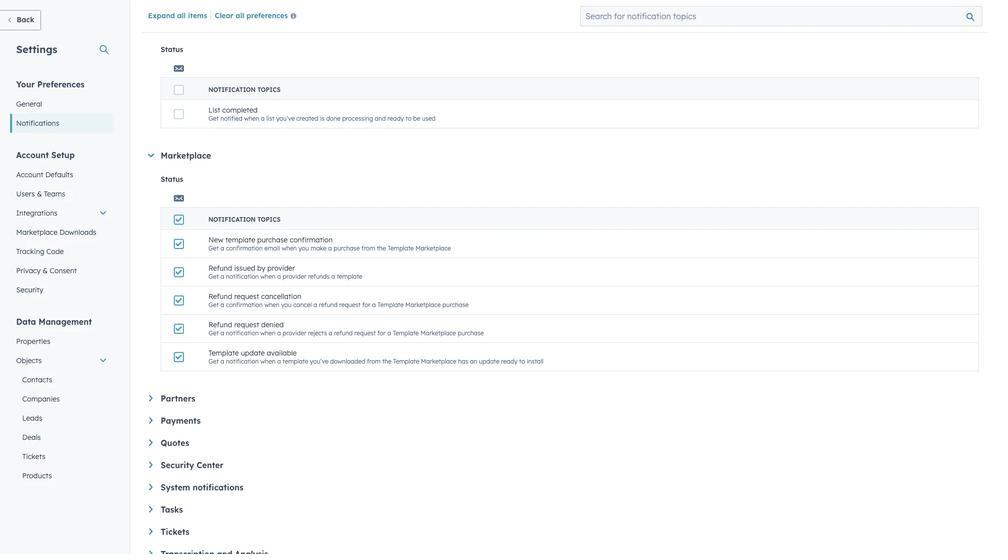 Task type: vqa. For each thing, say whether or not it's contained in the screenshot.
the Tickets
yes



Task type: describe. For each thing, give the bounding box(es) containing it.
deals link
[[10, 428, 113, 447]]

done
[[326, 115, 341, 122]]

account defaults
[[16, 170, 73, 179]]

refund inside refund request denied get a notification when a provider rejects a refund request for a template marketplace purchase
[[334, 330, 353, 337]]

0 horizontal spatial update
[[241, 349, 265, 358]]

confirmation up issued
[[226, 245, 263, 252]]

payments
[[161, 416, 201, 426]]

refund for refund issued by provider
[[209, 264, 232, 273]]

leads link
[[10, 409, 113, 428]]

be
[[413, 115, 420, 122]]

provider up cancellation
[[283, 273, 307, 281]]

ready inside template update available get a notification when a template you've downloaded from the template marketplace has an update ready to install
[[501, 358, 518, 365]]

new
[[209, 236, 223, 245]]

properties link
[[10, 332, 113, 351]]

contacts link
[[10, 371, 113, 390]]

all for clear
[[236, 11, 244, 20]]

marketplace inside template update available get a notification when a template you've downloaded from the template marketplace has an update ready to install
[[421, 358, 457, 365]]

an
[[470, 358, 477, 365]]

tickets link
[[10, 447, 113, 467]]

when inside new template purchase confirmation get a confirmation email when you make a purchase from the template marketplace
[[282, 245, 297, 252]]

cancellation
[[261, 292, 301, 301]]

system notifications
[[161, 483, 244, 493]]

your
[[16, 79, 35, 89]]

when inside template update available get a notification when a template you've downloaded from the template marketplace has an update ready to install
[[260, 358, 276, 365]]

integrations
[[16, 209, 57, 218]]

users & teams
[[16, 190, 65, 199]]

template update available get a notification when a template you've downloaded from the template marketplace has an update ready to install
[[209, 349, 544, 365]]

security for security center
[[161, 461, 194, 471]]

preferences
[[247, 11, 288, 20]]

notification topics for lists dropdown button on the top of the page
[[209, 86, 281, 94]]

list
[[209, 106, 220, 115]]

notifications link
[[10, 114, 113, 133]]

privacy & consent
[[16, 266, 77, 276]]

request up template update available get a notification when a template you've downloaded from the template marketplace has an update ready to install
[[355, 330, 376, 337]]

provider inside refund request denied get a notification when a provider rejects a refund request for a template marketplace purchase
[[283, 330, 307, 337]]

get inside template update available get a notification when a template you've downloaded from the template marketplace has an update ready to install
[[209, 358, 219, 365]]

objects
[[16, 356, 42, 365]]

& for users
[[37, 190, 42, 199]]

items
[[188, 11, 207, 20]]

when inside list completed get notified when a list you've created is done processing and ready to be used
[[244, 115, 259, 122]]

get inside refund issued by provider get a notification when a provider refunds a template
[[209, 273, 219, 281]]

notification for update
[[226, 358, 259, 365]]

from inside template update available get a notification when a template you've downloaded from the template marketplace has an update ready to install
[[367, 358, 381, 365]]

topics for marketplace dropdown button
[[258, 216, 281, 223]]

tracking code link
[[10, 242, 113, 261]]

lists
[[161, 21, 179, 31]]

account for account defaults
[[16, 170, 43, 179]]

a inside list completed get notified when a list you've created is done processing and ready to be used
[[261, 115, 265, 122]]

account setup element
[[10, 150, 113, 300]]

make
[[311, 245, 327, 252]]

deals
[[22, 433, 41, 442]]

setup
[[51, 150, 75, 160]]

companies
[[22, 395, 60, 404]]

partners
[[161, 394, 195, 404]]

settings
[[16, 43, 57, 56]]

notifications
[[16, 119, 59, 128]]

objects button
[[10, 351, 113, 371]]

account setup
[[16, 150, 75, 160]]

general link
[[10, 95, 113, 114]]

available
[[267, 349, 297, 358]]

caret image for tasks
[[149, 507, 153, 513]]

for inside refund request cancellation get a confirmation when you cancel a refund request for a template marketplace purchase
[[362, 301, 371, 309]]

marketplace button
[[148, 151, 979, 161]]

marketplace inside new template purchase confirmation get a confirmation email when you make a purchase from the template marketplace
[[416, 245, 451, 252]]

for inside refund request denied get a notification when a provider rejects a refund request for a template marketplace purchase
[[378, 330, 386, 337]]

confirmation inside refund request cancellation get a confirmation when you cancel a refund request for a template marketplace purchase
[[226, 301, 263, 309]]

list
[[266, 115, 275, 122]]

refund inside refund request cancellation get a confirmation when you cancel a refund request for a template marketplace purchase
[[319, 301, 338, 309]]

account defaults link
[[10, 165, 113, 185]]

your preferences
[[16, 79, 85, 89]]

expand all items button
[[148, 11, 207, 20]]

confirmation up the refunds
[[290, 236, 333, 245]]

all for expand
[[177, 11, 186, 20]]

downloaded
[[330, 358, 365, 365]]

caret image for system notifications
[[149, 484, 153, 491]]

privacy & consent link
[[10, 261, 113, 281]]

quotes button
[[149, 438, 979, 448]]

rejects
[[308, 330, 327, 337]]

caret image for security center
[[149, 462, 153, 469]]

notification for lists dropdown button on the top of the page
[[209, 86, 256, 94]]

purchase inside refund request denied get a notification when a provider rejects a refund request for a template marketplace purchase
[[458, 330, 484, 337]]

refund request cancellation get a confirmation when you cancel a refund request for a template marketplace purchase
[[209, 292, 469, 309]]

system
[[161, 483, 190, 493]]

list completed get notified when a list you've created is done processing and ready to be used
[[209, 106, 436, 122]]

code
[[46, 247, 64, 256]]

install
[[527, 358, 544, 365]]

template inside template update available get a notification when a template you've downloaded from the template marketplace has an update ready to install
[[283, 358, 308, 365]]

expand
[[148, 11, 175, 20]]

defaults
[[45, 170, 73, 179]]

to inside template update available get a notification when a template you've downloaded from the template marketplace has an update ready to install
[[519, 358, 525, 365]]

back link
[[0, 10, 41, 30]]

denied
[[261, 321, 284, 330]]

partners button
[[149, 394, 979, 404]]

notification for request
[[226, 330, 259, 337]]

account for account setup
[[16, 150, 49, 160]]

completed
[[222, 106, 258, 115]]

caret image for marketplace
[[148, 154, 154, 157]]

system notifications button
[[149, 483, 979, 493]]

get inside list completed get notified when a list you've created is done processing and ready to be used
[[209, 115, 219, 122]]

properties
[[16, 337, 50, 346]]

marketplace downloads
[[16, 228, 96, 237]]

privacy
[[16, 266, 41, 276]]

tasks button
[[149, 505, 979, 515]]

processing
[[342, 115, 373, 122]]

center
[[197, 461, 223, 471]]

to inside list completed get notified when a list you've created is done processing and ready to be used
[[406, 115, 412, 122]]

leads
[[22, 414, 42, 423]]

email
[[264, 245, 280, 252]]

notification topics for marketplace dropdown button
[[209, 216, 281, 223]]

tasks
[[161, 505, 183, 515]]

marketplace inside "link"
[[16, 228, 58, 237]]

topics for lists dropdown button on the top of the page
[[258, 86, 281, 94]]

new template purchase confirmation get a confirmation email when you make a purchase from the template marketplace
[[209, 236, 451, 252]]

payments button
[[149, 416, 979, 426]]

data management element
[[10, 316, 113, 555]]

users
[[16, 190, 35, 199]]

your preferences element
[[10, 79, 113, 133]]

marketplace inside refund request denied get a notification when a provider rejects a refund request for a template marketplace purchase
[[421, 330, 456, 337]]



Task type: locate. For each thing, give the bounding box(es) containing it.
lists button
[[149, 21, 979, 31]]

refund inside refund request cancellation get a confirmation when you cancel a refund request for a template marketplace purchase
[[209, 292, 232, 301]]

0 horizontal spatial for
[[362, 301, 371, 309]]

1 vertical spatial refund
[[209, 292, 232, 301]]

notification topics up completed
[[209, 86, 281, 94]]

the inside template update available get a notification when a template you've downloaded from the template marketplace has an update ready to install
[[382, 358, 392, 365]]

request up refund request denied get a notification when a provider rejects a refund request for a template marketplace purchase
[[339, 301, 361, 309]]

0 horizontal spatial all
[[177, 11, 186, 20]]

template down rejects
[[283, 358, 308, 365]]

general
[[16, 100, 42, 109]]

5 get from the top
[[209, 330, 219, 337]]

1 horizontal spatial you've
[[310, 358, 329, 365]]

you inside refund request cancellation get a confirmation when you cancel a refund request for a template marketplace purchase
[[281, 301, 292, 309]]

1 notification from the top
[[226, 273, 259, 281]]

3 caret image from the top
[[149, 551, 153, 555]]

account
[[16, 150, 49, 160], [16, 170, 43, 179]]

1 notification from the top
[[209, 86, 256, 94]]

3 notification from the top
[[226, 358, 259, 365]]

1 vertical spatial refund
[[334, 330, 353, 337]]

provider right by
[[267, 264, 295, 273]]

0 vertical spatial ready
[[388, 115, 404, 122]]

products
[[22, 472, 52, 481]]

0 horizontal spatial &
[[37, 190, 42, 199]]

status for marketplace dropdown button
[[161, 175, 183, 184]]

when left list
[[244, 115, 259, 122]]

update right an
[[479, 358, 500, 365]]

caret image for tickets
[[149, 529, 153, 535]]

6 get from the top
[[209, 358, 219, 365]]

0 vertical spatial notification
[[226, 273, 259, 281]]

notified
[[221, 115, 243, 122]]

topics up list
[[258, 86, 281, 94]]

Search for notification topics search field
[[580, 6, 983, 26]]

when inside refund request denied get a notification when a provider rejects a refund request for a template marketplace purchase
[[260, 330, 276, 337]]

1 horizontal spatial you
[[299, 245, 309, 252]]

notification for marketplace dropdown button
[[209, 216, 256, 223]]

1 vertical spatial &
[[43, 266, 48, 276]]

marketplace
[[161, 151, 211, 161], [16, 228, 58, 237], [416, 245, 451, 252], [405, 301, 441, 309], [421, 330, 456, 337], [421, 358, 457, 365]]

& right privacy
[[43, 266, 48, 276]]

1 vertical spatial security
[[161, 461, 194, 471]]

0 vertical spatial notification
[[209, 86, 256, 94]]

from
[[362, 245, 375, 252], [367, 358, 381, 365]]

a
[[261, 115, 265, 122], [221, 245, 224, 252], [328, 245, 332, 252], [221, 273, 224, 281], [277, 273, 281, 281], [331, 273, 335, 281], [221, 301, 224, 309], [314, 301, 317, 309], [372, 301, 376, 309], [221, 330, 224, 337], [277, 330, 281, 337], [329, 330, 333, 337], [387, 330, 391, 337], [221, 358, 224, 365], [277, 358, 281, 365]]

tickets down tasks
[[161, 527, 190, 537]]

0 horizontal spatial security
[[16, 286, 43, 295]]

2 vertical spatial caret image
[[149, 551, 153, 555]]

caret image
[[148, 154, 154, 157], [149, 395, 153, 402], [149, 440, 153, 446], [149, 462, 153, 469], [149, 484, 153, 491], [149, 529, 153, 535]]

0 vertical spatial account
[[16, 150, 49, 160]]

1 horizontal spatial template
[[283, 358, 308, 365]]

1 vertical spatial template
[[337, 273, 363, 281]]

1 vertical spatial notification
[[226, 330, 259, 337]]

0 vertical spatial notification topics
[[209, 86, 281, 94]]

downloads
[[60, 228, 96, 237]]

template inside new template purchase confirmation get a confirmation email when you make a purchase from the template marketplace
[[388, 245, 414, 252]]

to left be
[[406, 115, 412, 122]]

1 get from the top
[[209, 115, 219, 122]]

1 topics from the top
[[258, 86, 281, 94]]

all right clear
[[236, 11, 244, 20]]

is
[[320, 115, 325, 122]]

caret image inside the "tickets" dropdown button
[[149, 529, 153, 535]]

0 vertical spatial caret image
[[149, 418, 153, 424]]

security center
[[161, 461, 223, 471]]

2 status from the top
[[161, 175, 183, 184]]

security
[[16, 286, 43, 295], [161, 461, 194, 471]]

1 vertical spatial notification topics
[[209, 216, 281, 223]]

security inside 'link'
[[16, 286, 43, 295]]

0 vertical spatial security
[[16, 286, 43, 295]]

clear all preferences button
[[215, 11, 301, 23]]

caret image inside marketplace dropdown button
[[148, 154, 154, 157]]

for
[[362, 301, 371, 309], [378, 330, 386, 337]]

0 horizontal spatial tickets
[[22, 452, 45, 462]]

security up system
[[161, 461, 194, 471]]

2 horizontal spatial template
[[337, 273, 363, 281]]

notification topics
[[209, 86, 281, 94], [209, 216, 281, 223]]

account up users
[[16, 170, 43, 179]]

caret image
[[149, 418, 153, 424], [149, 507, 153, 513], [149, 551, 153, 555]]

for up template update available get a notification when a template you've downloaded from the template marketplace has an update ready to install
[[378, 330, 386, 337]]

0 vertical spatial from
[[362, 245, 375, 252]]

template up refund request cancellation get a confirmation when you cancel a refund request for a template marketplace purchase
[[337, 273, 363, 281]]

you inside new template purchase confirmation get a confirmation email when you make a purchase from the template marketplace
[[299, 245, 309, 252]]

0 vertical spatial &
[[37, 190, 42, 199]]

refund for refund request cancellation
[[209, 292, 232, 301]]

all up lists
[[177, 11, 186, 20]]

clear
[[215, 11, 234, 20]]

1 vertical spatial from
[[367, 358, 381, 365]]

0 vertical spatial tickets
[[22, 452, 45, 462]]

template right new
[[225, 236, 255, 245]]

notification
[[226, 273, 259, 281], [226, 330, 259, 337], [226, 358, 259, 365]]

when
[[244, 115, 259, 122], [282, 245, 297, 252], [260, 273, 276, 281], [264, 301, 280, 309], [260, 330, 276, 337], [260, 358, 276, 365]]

refund right rejects
[[334, 330, 353, 337]]

template inside refund request denied get a notification when a provider rejects a refund request for a template marketplace purchase
[[393, 330, 419, 337]]

provider
[[267, 264, 295, 273], [283, 273, 307, 281], [283, 330, 307, 337]]

get inside refund request cancellation get a confirmation when you cancel a refund request for a template marketplace purchase
[[209, 301, 219, 309]]

0 vertical spatial refund
[[319, 301, 338, 309]]

the inside new template purchase confirmation get a confirmation email when you make a purchase from the template marketplace
[[377, 245, 386, 252]]

notification inside template update available get a notification when a template you've downloaded from the template marketplace has an update ready to install
[[226, 358, 259, 365]]

status for lists dropdown button on the top of the page
[[161, 45, 183, 54]]

notification up completed
[[209, 86, 256, 94]]

1 status from the top
[[161, 45, 183, 54]]

1 caret image from the top
[[149, 418, 153, 424]]

when up available on the left of page
[[260, 330, 276, 337]]

topics
[[258, 86, 281, 94], [258, 216, 281, 223]]

1 horizontal spatial security
[[161, 461, 194, 471]]

expand all items
[[148, 11, 207, 20]]

to
[[406, 115, 412, 122], [519, 358, 525, 365]]

1 vertical spatial caret image
[[149, 507, 153, 513]]

1 vertical spatial to
[[519, 358, 525, 365]]

marketplace downloads link
[[10, 223, 113, 242]]

cancel
[[293, 301, 312, 309]]

1 vertical spatial ready
[[501, 358, 518, 365]]

preferences
[[37, 79, 85, 89]]

security link
[[10, 281, 113, 300]]

0 vertical spatial the
[[377, 245, 386, 252]]

1 account from the top
[[16, 150, 49, 160]]

1 horizontal spatial update
[[479, 358, 500, 365]]

1 horizontal spatial tickets
[[161, 527, 190, 537]]

marketplace inside refund request cancellation get a confirmation when you cancel a refund request for a template marketplace purchase
[[405, 301, 441, 309]]

data management
[[16, 317, 92, 327]]

caret image inside quotes dropdown button
[[149, 440, 153, 446]]

1 vertical spatial you've
[[310, 358, 329, 365]]

1 vertical spatial the
[[382, 358, 392, 365]]

0 vertical spatial for
[[362, 301, 371, 309]]

notification up new
[[209, 216, 256, 223]]

& right users
[[37, 190, 42, 199]]

notifications
[[193, 483, 244, 493]]

ready
[[388, 115, 404, 122], [501, 358, 518, 365]]

when inside refund issued by provider get a notification when a provider refunds a template
[[260, 273, 276, 281]]

you left cancel
[[281, 301, 292, 309]]

consent
[[50, 266, 77, 276]]

caret image inside system notifications dropdown button
[[149, 484, 153, 491]]

& inside "link"
[[37, 190, 42, 199]]

you
[[299, 245, 309, 252], [281, 301, 292, 309]]

1 all from the left
[[177, 11, 186, 20]]

1 notification topics from the top
[[209, 86, 281, 94]]

refund for refund request denied
[[209, 321, 232, 330]]

0 vertical spatial status
[[161, 45, 183, 54]]

4 get from the top
[[209, 301, 219, 309]]

you've
[[276, 115, 295, 122], [310, 358, 329, 365]]

issued
[[234, 264, 255, 273]]

account up account defaults
[[16, 150, 49, 160]]

you've inside list completed get notified when a list you've created is done processing and ready to be used
[[276, 115, 295, 122]]

ready inside list completed get notified when a list you've created is done processing and ready to be used
[[388, 115, 404, 122]]

1 refund from the top
[[209, 264, 232, 273]]

you've down rejects
[[310, 358, 329, 365]]

1 horizontal spatial ready
[[501, 358, 518, 365]]

tickets inside "data management" element
[[22, 452, 45, 462]]

notification inside refund issued by provider get a notification when a provider refunds a template
[[226, 273, 259, 281]]

1 horizontal spatial to
[[519, 358, 525, 365]]

you left make
[[299, 245, 309, 252]]

1 vertical spatial account
[[16, 170, 43, 179]]

template
[[388, 245, 414, 252], [378, 301, 404, 309], [393, 330, 419, 337], [209, 349, 239, 358], [393, 358, 419, 365]]

& for privacy
[[43, 266, 48, 276]]

all inside clear all preferences button
[[236, 11, 244, 20]]

provider left rejects
[[283, 330, 307, 337]]

get inside refund request denied get a notification when a provider rejects a refund request for a template marketplace purchase
[[209, 330, 219, 337]]

confirmation
[[290, 236, 333, 245], [226, 245, 263, 252], [226, 301, 263, 309]]

1 horizontal spatial &
[[43, 266, 48, 276]]

0 horizontal spatial to
[[406, 115, 412, 122]]

tickets button
[[149, 527, 979, 537]]

2 all from the left
[[236, 11, 244, 20]]

0 vertical spatial you've
[[276, 115, 295, 122]]

2 account from the top
[[16, 170, 43, 179]]

template inside new template purchase confirmation get a confirmation email when you make a purchase from the template marketplace
[[225, 236, 255, 245]]

0 vertical spatial to
[[406, 115, 412, 122]]

caret image for payments
[[149, 418, 153, 424]]

refund inside refund issued by provider get a notification when a provider refunds a template
[[209, 264, 232, 273]]

you've inside template update available get a notification when a template you've downloaded from the template marketplace has an update ready to install
[[310, 358, 329, 365]]

confirmation up denied
[[226, 301, 263, 309]]

3 refund from the top
[[209, 321, 232, 330]]

when up denied
[[264, 301, 280, 309]]

template
[[225, 236, 255, 245], [337, 273, 363, 281], [283, 358, 308, 365]]

1 horizontal spatial all
[[236, 11, 244, 20]]

request left denied
[[234, 321, 259, 330]]

refund inside refund request denied get a notification when a provider rejects a refund request for a template marketplace purchase
[[209, 321, 232, 330]]

2 vertical spatial notification
[[226, 358, 259, 365]]

ready left the install
[[501, 358, 518, 365]]

0 vertical spatial template
[[225, 236, 255, 245]]

2 caret image from the top
[[149, 507, 153, 513]]

1 horizontal spatial for
[[378, 330, 386, 337]]

0 vertical spatial you
[[299, 245, 309, 252]]

from right make
[[362, 245, 375, 252]]

purchase inside refund request cancellation get a confirmation when you cancel a refund request for a template marketplace purchase
[[443, 301, 469, 309]]

security down privacy
[[16, 286, 43, 295]]

from right downloaded
[[367, 358, 381, 365]]

0 horizontal spatial ready
[[388, 115, 404, 122]]

and
[[375, 115, 386, 122]]

refunds
[[308, 273, 330, 281]]

caret image inside security center dropdown button
[[149, 462, 153, 469]]

when up cancellation
[[260, 273, 276, 281]]

template inside refund issued by provider get a notification when a provider refunds a template
[[337, 273, 363, 281]]

1 vertical spatial notification
[[209, 216, 256, 223]]

caret image inside partners dropdown button
[[149, 395, 153, 402]]

notification topics up new
[[209, 216, 281, 223]]

companies link
[[10, 390, 113, 409]]

teams
[[44, 190, 65, 199]]

clear all preferences
[[215, 11, 288, 20]]

0 horizontal spatial template
[[225, 236, 255, 245]]

1 vertical spatial tickets
[[161, 527, 190, 537]]

when down denied
[[260, 358, 276, 365]]

2 get from the top
[[209, 245, 219, 252]]

2 notification topics from the top
[[209, 216, 281, 223]]

caret image for partners
[[149, 395, 153, 402]]

security for security
[[16, 286, 43, 295]]

caret image for quotes
[[149, 440, 153, 446]]

2 notification from the top
[[209, 216, 256, 223]]

2 vertical spatial refund
[[209, 321, 232, 330]]

update left available on the left of page
[[241, 349, 265, 358]]

ready right and
[[388, 115, 404, 122]]

notification inside refund request denied get a notification when a provider rejects a refund request for a template marketplace purchase
[[226, 330, 259, 337]]

3 get from the top
[[209, 273, 219, 281]]

tickets
[[22, 452, 45, 462], [161, 527, 190, 537]]

for up refund request denied get a notification when a provider rejects a refund request for a template marketplace purchase
[[362, 301, 371, 309]]

tracking
[[16, 247, 44, 256]]

2 notification from the top
[[226, 330, 259, 337]]

2 vertical spatial template
[[283, 358, 308, 365]]

2 topics from the top
[[258, 216, 281, 223]]

back
[[17, 15, 34, 24]]

tickets down "deals"
[[22, 452, 45, 462]]

caret image inside tasks dropdown button
[[149, 507, 153, 513]]

quotes
[[161, 438, 189, 448]]

created
[[296, 115, 318, 122]]

0 horizontal spatial you've
[[276, 115, 295, 122]]

1 vertical spatial for
[[378, 330, 386, 337]]

2 refund from the top
[[209, 292, 232, 301]]

0 vertical spatial refund
[[209, 264, 232, 273]]

from inside new template purchase confirmation get a confirmation email when you make a purchase from the template marketplace
[[362, 245, 375, 252]]

&
[[37, 190, 42, 199], [43, 266, 48, 276]]

get inside new template purchase confirmation get a confirmation email when you make a purchase from the template marketplace
[[209, 245, 219, 252]]

0 vertical spatial topics
[[258, 86, 281, 94]]

used
[[422, 115, 436, 122]]

tracking code
[[16, 247, 64, 256]]

topics up email
[[258, 216, 281, 223]]

when right email
[[282, 245, 297, 252]]

caret image inside 'payments' dropdown button
[[149, 418, 153, 424]]

by
[[257, 264, 265, 273]]

1 vertical spatial status
[[161, 175, 183, 184]]

1 vertical spatial topics
[[258, 216, 281, 223]]

to left the install
[[519, 358, 525, 365]]

template inside refund request cancellation get a confirmation when you cancel a refund request for a template marketplace purchase
[[378, 301, 404, 309]]

products link
[[10, 467, 113, 486]]

management
[[39, 317, 92, 327]]

refund issued by provider get a notification when a provider refunds a template
[[209, 264, 363, 281]]

1 vertical spatial you
[[281, 301, 292, 309]]

users & teams link
[[10, 185, 113, 204]]

refund right cancel
[[319, 301, 338, 309]]

security center button
[[149, 461, 979, 471]]

0 horizontal spatial you
[[281, 301, 292, 309]]

you've right list
[[276, 115, 295, 122]]

contacts
[[22, 376, 52, 385]]

has
[[458, 358, 468, 365]]

request down issued
[[234, 292, 259, 301]]

when inside refund request cancellation get a confirmation when you cancel a refund request for a template marketplace purchase
[[264, 301, 280, 309]]



